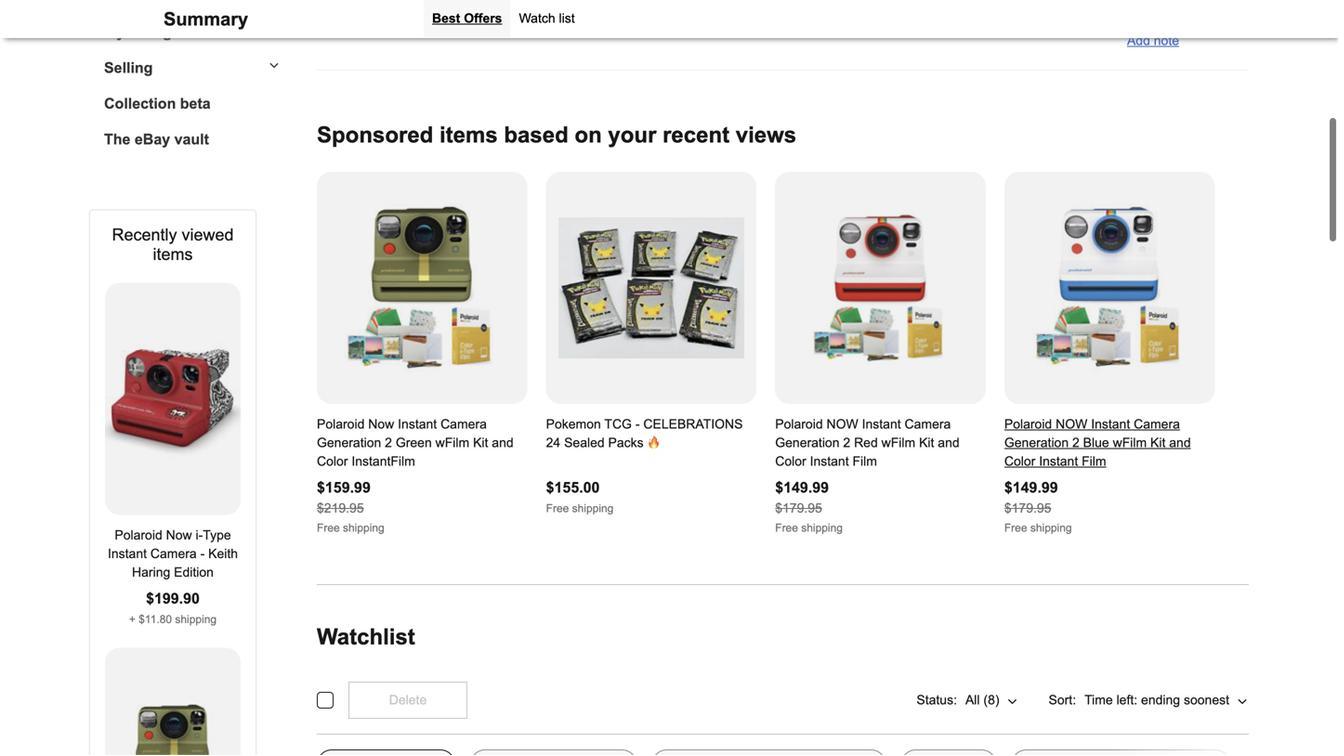 Task type: vqa. For each thing, say whether or not it's contained in the screenshot.
'with' for Shop
no



Task type: describe. For each thing, give the bounding box(es) containing it.
$179.95 for polaroid now instant camera generation 2 blue wfilm kit and color instant film
[[1004, 501, 1051, 516]]

shipping for polaroid now instant camera generation 2 red wfilm kit and color instant film
[[801, 522, 843, 534]]

polaroid now instant camera generation 2 red wfilm kit and color instant film
[[775, 417, 960, 469]]

generation for polaroid now instant camera generation 2 red wfilm kit and color instant film
[[775, 436, 840, 450]]

my garage
[[104, 24, 180, 40]]

+ $11.80 shipping text field
[[129, 613, 217, 626]]

color for polaroid now instant camera generation 2 blue wfilm kit and color instant film
[[1004, 454, 1035, 469]]

polaroid for polaroid now instant camera generation 2 green wfilm kit and color instantfilm
[[317, 417, 365, 432]]

$149.99 $179.95 free shipping for polaroid now instant camera generation 2 red wfilm kit and color instant film
[[775, 480, 843, 534]]

1 horizontal spatial free shipping text field
[[546, 502, 614, 515]]

$199.90 + $11.80 shipping
[[129, 591, 217, 626]]

2 for red
[[843, 436, 850, 450]]

free inside $155.00 free shipping
[[546, 502, 569, 515]]

shipping inside $199.90 + $11.80 shipping
[[175, 613, 217, 626]]

your
[[608, 123, 656, 147]]

type
[[203, 528, 231, 543]]

(8)
[[984, 693, 999, 708]]

$149.99 $179.95 free shipping for polaroid now instant camera generation 2 blue wfilm kit and color instant film
[[1004, 480, 1072, 534]]

wfilm for green
[[435, 436, 469, 450]]

the ebay vault
[[104, 131, 209, 148]]

instant up blue
[[1091, 417, 1130, 432]]

$179.95 for polaroid now instant camera generation 2 red wfilm kit and color instant film
[[775, 501, 822, 516]]

viewed
[[182, 225, 234, 244]]

sort:
[[1049, 693, 1076, 708]]

previous price $179.95 text field
[[1004, 501, 1051, 516]]

kit for polaroid now instant camera generation 2 green wfilm kit and color instantfilm
[[473, 436, 488, 450]]

add
[[1127, 33, 1150, 48]]

$199.90
[[146, 591, 200, 607]]

- inside "polaroid now i-type instant camera - keith haring edition"
[[200, 547, 205, 561]]

beta
[[180, 95, 211, 112]]

color for polaroid now instant camera generation 2 red wfilm kit and color instant film
[[775, 454, 806, 469]]

i-
[[196, 528, 203, 543]]

items inside recently viewed items
[[153, 245, 193, 264]]

sponsored
[[317, 123, 433, 147]]

edition
[[174, 565, 214, 580]]

and for polaroid now instant camera generation 2 green wfilm kit and color instantfilm
[[492, 436, 514, 450]]

blue
[[1083, 436, 1109, 450]]

packs
[[608, 436, 644, 450]]

2 for green
[[385, 436, 392, 450]]

$159.99
[[317, 480, 371, 496]]

1 horizontal spatial items
[[440, 123, 498, 147]]

Free shipping text field
[[775, 522, 843, 534]]

$159.99 $219.95 free shipping
[[317, 480, 384, 534]]

camera inside "polaroid now i-type instant camera - keith haring edition"
[[150, 547, 197, 561]]

free for polaroid now instant camera generation 2 green wfilm kit and color instantfilm
[[317, 522, 340, 534]]

all
[[965, 693, 980, 708]]

views
[[736, 123, 797, 147]]

collection
[[104, 95, 176, 112]]

pokemon
[[546, 417, 601, 432]]

$149.99 for polaroid now instant camera generation 2 red wfilm kit and color instant film
[[775, 480, 829, 496]]

generation for polaroid now instant camera generation 2 blue wfilm kit and color instant film
[[1004, 436, 1069, 450]]

add note
[[1127, 33, 1179, 48]]

my
[[104, 24, 125, 40]]

delete button
[[348, 682, 467, 719]]

$159.99 text field
[[317, 480, 371, 496]]

garage
[[129, 24, 180, 40]]

2 for blue
[[1072, 436, 1080, 450]]

best
[[432, 11, 460, 26]]

best offers
[[432, 11, 502, 26]]

$155.00 text field
[[546, 480, 600, 496]]

$155.00
[[546, 480, 600, 496]]

left:
[[1117, 693, 1138, 708]]

polaroid for polaroid now i-type instant camera - keith haring edition
[[115, 528, 162, 543]]

sort: time left: ending soonest
[[1049, 693, 1229, 708]]

sealed
[[564, 436, 605, 450]]

time
[[1085, 693, 1113, 708]]

recently viewed items
[[112, 225, 234, 264]]

and for polaroid now instant camera generation 2 red wfilm kit and color instant film
[[938, 436, 960, 450]]

shipping for polaroid now instant camera generation 2 green wfilm kit and color instantfilm
[[343, 522, 384, 534]]

- inside pokemon tcg - celebrations 24 sealed packs 🔥
[[635, 417, 640, 432]]

watch
[[519, 11, 555, 26]]

shipping inside $155.00 free shipping
[[572, 502, 614, 515]]

sponsored items based on your recent views
[[317, 123, 797, 147]]

polaroid now instant camera generation 2 blue wfilm kit and color instant film
[[1004, 417, 1191, 469]]

status: all (8)
[[917, 693, 999, 708]]

polaroid now instant camera generation 2 green wfilm kit and color instantfilm
[[317, 417, 514, 469]]

kit for polaroid now instant camera generation 2 blue wfilm kit and color instant film
[[1150, 436, 1166, 450]]

generation for polaroid now instant camera generation 2 green wfilm kit and color instantfilm
[[317, 436, 381, 450]]

best offers button
[[424, 0, 511, 37]]



Task type: locate. For each thing, give the bounding box(es) containing it.
camera for polaroid now instant camera generation 2 blue wfilm kit and color instant film
[[1134, 417, 1180, 432]]

haring
[[132, 565, 170, 580]]

now up instantfilm
[[368, 417, 394, 432]]

recent
[[663, 123, 730, 147]]

wfilm for blue
[[1113, 436, 1147, 450]]

24
[[546, 436, 561, 450]]

2 $149.99 from the left
[[1004, 480, 1058, 496]]

2 and from the left
[[938, 436, 960, 450]]

2 horizontal spatial kit
[[1150, 436, 1166, 450]]

tcg
[[604, 417, 632, 432]]

film
[[853, 454, 877, 469], [1082, 454, 1106, 469]]

2 horizontal spatial 2
[[1072, 436, 1080, 450]]

2 horizontal spatial wfilm
[[1113, 436, 1147, 450]]

now
[[827, 417, 858, 432], [1056, 417, 1088, 432]]

1 horizontal spatial and
[[938, 436, 960, 450]]

0 vertical spatial now
[[368, 417, 394, 432]]

2 left blue
[[1072, 436, 1080, 450]]

color up $159.99
[[317, 454, 348, 469]]

1 horizontal spatial 2
[[843, 436, 850, 450]]

wfilm
[[435, 436, 469, 450], [882, 436, 915, 450], [1113, 436, 1147, 450]]

2 $149.99 $179.95 free shipping from the left
[[1004, 480, 1072, 534]]

generation left blue
[[1004, 436, 1069, 450]]

1 horizontal spatial generation
[[775, 436, 840, 450]]

ending
[[1141, 693, 1180, 708]]

free down $155.00
[[546, 502, 569, 515]]

time left: ending soonest button
[[1084, 682, 1249, 719]]

2 now from the left
[[1056, 417, 1088, 432]]

1 vertical spatial -
[[200, 547, 205, 561]]

now up blue
[[1056, 417, 1088, 432]]

1 horizontal spatial $149.99 $179.95 free shipping
[[1004, 480, 1072, 534]]

soonest
[[1184, 693, 1229, 708]]

polaroid now i-type instant camera - keith haring edition
[[108, 528, 238, 580]]

1 wfilm from the left
[[435, 436, 469, 450]]

camera inside polaroid now instant camera generation 2 red wfilm kit and color instant film
[[905, 417, 951, 432]]

instant
[[398, 417, 437, 432], [862, 417, 901, 432], [1091, 417, 1130, 432], [810, 454, 849, 469], [1039, 454, 1078, 469], [108, 547, 147, 561]]

1 horizontal spatial color
[[775, 454, 806, 469]]

now
[[368, 417, 394, 432], [166, 528, 192, 543]]

polaroid up previous price $179.95 text box
[[1004, 417, 1052, 432]]

2 film from the left
[[1082, 454, 1106, 469]]

2 inside polaroid now instant camera generation 2 blue wfilm kit and color instant film
[[1072, 436, 1080, 450]]

$149.99 text field
[[775, 480, 829, 496], [1004, 480, 1058, 496]]

$149.99 up previous price $179.95 text field
[[775, 480, 829, 496]]

0 horizontal spatial now
[[166, 528, 192, 543]]

🔥
[[647, 436, 660, 450]]

0 horizontal spatial wfilm
[[435, 436, 469, 450]]

0 horizontal spatial kit
[[473, 436, 488, 450]]

instantfilm
[[352, 454, 415, 469]]

film down blue
[[1082, 454, 1106, 469]]

2 generation from the left
[[775, 436, 840, 450]]

recently
[[112, 225, 177, 244]]

polaroid inside polaroid now instant camera generation 2 green wfilm kit and color instantfilm
[[317, 417, 365, 432]]

$199.90 text field
[[146, 591, 200, 607]]

kit right blue
[[1150, 436, 1166, 450]]

0 horizontal spatial color
[[317, 454, 348, 469]]

1 and from the left
[[492, 436, 514, 450]]

previous price $219.95 text field
[[317, 501, 364, 516]]

green
[[396, 436, 432, 450]]

now for sponsored items based on your recent views
[[368, 417, 394, 432]]

and inside polaroid now instant camera generation 2 green wfilm kit and color instantfilm
[[492, 436, 514, 450]]

watch list button
[[511, 0, 583, 37]]

$149.99 text field for polaroid now instant camera generation 2 red wfilm kit and color instant film
[[775, 480, 829, 496]]

list
[[559, 11, 575, 26]]

the ebay vault link
[[104, 131, 280, 148]]

now up red
[[827, 417, 858, 432]]

2 2 from the left
[[843, 436, 850, 450]]

3 2 from the left
[[1072, 436, 1080, 450]]

free shipping text field down $155.00 text field
[[546, 502, 614, 515]]

the
[[104, 131, 131, 148]]

polaroid inside polaroid now instant camera generation 2 red wfilm kit and color instant film
[[775, 417, 823, 432]]

shipping
[[572, 502, 614, 515], [343, 522, 384, 534], [801, 522, 843, 534], [1030, 522, 1072, 534], [175, 613, 217, 626]]

free shipping text field down previous price $179.95 text box
[[1004, 522, 1072, 534]]

now left i-
[[166, 528, 192, 543]]

instant up haring
[[108, 547, 147, 561]]

1 vertical spatial items
[[153, 245, 193, 264]]

Free shipping text field
[[546, 502, 614, 515], [317, 522, 384, 534], [1004, 522, 1072, 534]]

0 horizontal spatial and
[[492, 436, 514, 450]]

on
[[575, 123, 602, 147]]

0 vertical spatial -
[[635, 417, 640, 432]]

$149.99 text field up previous price $179.95 text field
[[775, 480, 829, 496]]

kit for polaroid now instant camera generation 2 red wfilm kit and color instant film
[[919, 436, 934, 450]]

color up previous price $179.95 text box
[[1004, 454, 1035, 469]]

kit inside polaroid now instant camera generation 2 blue wfilm kit and color instant film
[[1150, 436, 1166, 450]]

polaroid up haring
[[115, 528, 162, 543]]

1 horizontal spatial -
[[635, 417, 640, 432]]

0 vertical spatial items
[[440, 123, 498, 147]]

1 $149.99 $179.95 free shipping from the left
[[775, 480, 843, 534]]

kit
[[473, 436, 488, 450], [919, 436, 934, 450], [1150, 436, 1166, 450]]

instant up previous price $179.95 text field
[[810, 454, 849, 469]]

color up previous price $179.95 text field
[[775, 454, 806, 469]]

- right tcg
[[635, 417, 640, 432]]

film for red
[[853, 454, 877, 469]]

status:
[[917, 693, 957, 708]]

wfilm for red
[[882, 436, 915, 450]]

wfilm inside polaroid now instant camera generation 2 red wfilm kit and color instant film
[[882, 436, 915, 450]]

keith
[[208, 547, 238, 561]]

1 color from the left
[[317, 454, 348, 469]]

generation left red
[[775, 436, 840, 450]]

2 kit from the left
[[919, 436, 934, 450]]

1 horizontal spatial film
[[1082, 454, 1106, 469]]

now for blue
[[1056, 417, 1088, 432]]

and right red
[[938, 436, 960, 450]]

watchlist
[[317, 625, 415, 650]]

kit inside polaroid now instant camera generation 2 green wfilm kit and color instantfilm
[[473, 436, 488, 450]]

0 horizontal spatial $149.99
[[775, 480, 829, 496]]

shipping inside $159.99 $219.95 free shipping
[[343, 522, 384, 534]]

ebay
[[135, 131, 170, 148]]

1 horizontal spatial kit
[[919, 436, 934, 450]]

all (8) button
[[965, 682, 1019, 719]]

free for polaroid now instant camera generation 2 blue wfilm kit and color instant film
[[1004, 522, 1027, 534]]

color
[[317, 454, 348, 469], [775, 454, 806, 469], [1004, 454, 1035, 469]]

instant up green
[[398, 417, 437, 432]]

1 horizontal spatial now
[[1056, 417, 1088, 432]]

2 inside polaroid now instant camera generation 2 green wfilm kit and color instantfilm
[[385, 436, 392, 450]]

and right blue
[[1169, 436, 1191, 450]]

2 left red
[[843, 436, 850, 450]]

$179.95
[[775, 501, 822, 516], [1004, 501, 1051, 516]]

celebrations
[[643, 417, 743, 432]]

1 horizontal spatial wfilm
[[882, 436, 915, 450]]

color inside polaroid now instant camera generation 2 red wfilm kit and color instant film
[[775, 454, 806, 469]]

2 horizontal spatial and
[[1169, 436, 1191, 450]]

generation up instantfilm
[[317, 436, 381, 450]]

now for recently viewed items
[[166, 528, 192, 543]]

0 horizontal spatial -
[[200, 547, 205, 561]]

summary
[[164, 9, 248, 29]]

0 horizontal spatial $149.99 text field
[[775, 480, 829, 496]]

$219.95
[[317, 501, 364, 516]]

$149.99 $179.95 free shipping
[[775, 480, 843, 534], [1004, 480, 1072, 534]]

polaroid inside polaroid now instant camera generation 2 blue wfilm kit and color instant film
[[1004, 417, 1052, 432]]

1 horizontal spatial now
[[368, 417, 394, 432]]

1 horizontal spatial $149.99 text field
[[1004, 480, 1058, 496]]

$149.99 for polaroid now instant camera generation 2 blue wfilm kit and color instant film
[[1004, 480, 1058, 496]]

free inside $159.99 $219.95 free shipping
[[317, 522, 340, 534]]

2 inside polaroid now instant camera generation 2 red wfilm kit and color instant film
[[843, 436, 850, 450]]

instant up previous price $179.95 text box
[[1039, 454, 1078, 469]]

note
[[1154, 33, 1179, 48]]

camera inside polaroid now instant camera generation 2 blue wfilm kit and color instant film
[[1134, 417, 1180, 432]]

0 horizontal spatial generation
[[317, 436, 381, 450]]

2 color from the left
[[775, 454, 806, 469]]

1 vertical spatial now
[[166, 528, 192, 543]]

based
[[504, 123, 568, 147]]

0 horizontal spatial now
[[827, 417, 858, 432]]

wfilm inside polaroid now instant camera generation 2 green wfilm kit and color instantfilm
[[435, 436, 469, 450]]

items down recently at the top
[[153, 245, 193, 264]]

$149.99 $179.95 free shipping down polaroid now instant camera generation 2 red wfilm kit and color instant film
[[775, 480, 843, 534]]

0 horizontal spatial film
[[853, 454, 877, 469]]

wfilm inside polaroid now instant camera generation 2 blue wfilm kit and color instant film
[[1113, 436, 1147, 450]]

$149.99 $179.95 free shipping down polaroid now instant camera generation 2 blue wfilm kit and color instant film
[[1004, 480, 1072, 534]]

now inside "polaroid now i-type instant camera - keith haring edition"
[[166, 528, 192, 543]]

wfilm right green
[[435, 436, 469, 450]]

-
[[635, 417, 640, 432], [200, 547, 205, 561]]

generation
[[317, 436, 381, 450], [775, 436, 840, 450], [1004, 436, 1069, 450]]

color inside polaroid now instant camera generation 2 blue wfilm kit and color instant film
[[1004, 454, 1035, 469]]

3 kit from the left
[[1150, 436, 1166, 450]]

and for polaroid now instant camera generation 2 blue wfilm kit and color instant film
[[1169, 436, 1191, 450]]

watch list
[[519, 11, 575, 26]]

previous price $179.95 text field
[[775, 501, 822, 516]]

+
[[129, 613, 136, 626]]

1 film from the left
[[853, 454, 877, 469]]

1 $149.99 text field from the left
[[775, 480, 829, 496]]

3 and from the left
[[1169, 436, 1191, 450]]

1 kit from the left
[[473, 436, 488, 450]]

and
[[492, 436, 514, 450], [938, 436, 960, 450], [1169, 436, 1191, 450]]

film inside polaroid now instant camera generation 2 red wfilm kit and color instant film
[[853, 454, 877, 469]]

shipping down $219.95
[[343, 522, 384, 534]]

polaroid inside "polaroid now i-type instant camera - keith haring edition"
[[115, 528, 162, 543]]

kit right green
[[473, 436, 488, 450]]

2 up instantfilm
[[385, 436, 392, 450]]

$149.99 text field for polaroid now instant camera generation 2 blue wfilm kit and color instant film
[[1004, 480, 1058, 496]]

free down the $219.95 text box
[[317, 522, 340, 534]]

polaroid for polaroid now instant camera generation 2 red wfilm kit and color instant film
[[775, 417, 823, 432]]

film down red
[[853, 454, 877, 469]]

0 horizontal spatial items
[[153, 245, 193, 264]]

kit right red
[[919, 436, 934, 450]]

film inside polaroid now instant camera generation 2 blue wfilm kit and color instant film
[[1082, 454, 1106, 469]]

3 color from the left
[[1004, 454, 1035, 469]]

$149.99 text field up previous price $179.95 text box
[[1004, 480, 1058, 496]]

camera inside polaroid now instant camera generation 2 green wfilm kit and color instantfilm
[[441, 417, 487, 432]]

shipping down $199.90
[[175, 613, 217, 626]]

camera for polaroid now instant camera generation 2 red wfilm kit and color instant film
[[905, 417, 951, 432]]

color for polaroid now instant camera generation 2 green wfilm kit and color instantfilm
[[317, 454, 348, 469]]

now inside polaroid now instant camera generation 2 blue wfilm kit and color instant film
[[1056, 417, 1088, 432]]

polaroid for polaroid now instant camera generation 2 blue wfilm kit and color instant film
[[1004, 417, 1052, 432]]

wfilm right red
[[882, 436, 915, 450]]

$11.80
[[139, 613, 172, 626]]

$155.00 free shipping
[[546, 480, 614, 515]]

polaroid up instantfilm
[[317, 417, 365, 432]]

1 horizontal spatial $179.95
[[1004, 501, 1051, 516]]

camera
[[441, 417, 487, 432], [905, 417, 951, 432], [1134, 417, 1180, 432], [150, 547, 197, 561]]

items
[[440, 123, 498, 147], [153, 245, 193, 264]]

free shipping text field for $159.99
[[317, 522, 384, 534]]

and inside polaroid now instant camera generation 2 red wfilm kit and color instant film
[[938, 436, 960, 450]]

color inside polaroid now instant camera generation 2 green wfilm kit and color instantfilm
[[317, 454, 348, 469]]

vault
[[174, 131, 209, 148]]

add note button
[[1061, 18, 1249, 55]]

1 generation from the left
[[317, 436, 381, 450]]

1 $179.95 from the left
[[775, 501, 822, 516]]

2 wfilm from the left
[[882, 436, 915, 450]]

free shipping text field for $149.99
[[1004, 522, 1072, 534]]

2 $149.99 text field from the left
[[1004, 480, 1058, 496]]

free down previous price $179.95 text field
[[775, 522, 798, 534]]

2 $179.95 from the left
[[1004, 501, 1051, 516]]

1 2 from the left
[[385, 436, 392, 450]]

polaroid up previous price $179.95 text field
[[775, 417, 823, 432]]

now inside polaroid now instant camera generation 2 green wfilm kit and color instantfilm
[[368, 417, 394, 432]]

delete
[[389, 693, 427, 708]]

free down previous price $179.95 text box
[[1004, 522, 1027, 534]]

instant inside polaroid now instant camera generation 2 green wfilm kit and color instantfilm
[[398, 417, 437, 432]]

3 wfilm from the left
[[1113, 436, 1147, 450]]

selling
[[104, 59, 153, 76]]

generation inside polaroid now instant camera generation 2 green wfilm kit and color instantfilm
[[317, 436, 381, 450]]

shipping down previous price $179.95 text box
[[1030, 522, 1072, 534]]

0 horizontal spatial free shipping text field
[[317, 522, 384, 534]]

shipping for polaroid now instant camera generation 2 blue wfilm kit and color instant film
[[1030, 522, 1072, 534]]

collection beta
[[104, 95, 211, 112]]

3 generation from the left
[[1004, 436, 1069, 450]]

0 horizontal spatial 2
[[385, 436, 392, 450]]

2 horizontal spatial color
[[1004, 454, 1035, 469]]

shipping down $155.00
[[572, 502, 614, 515]]

selling button
[[89, 59, 280, 77]]

1 now from the left
[[827, 417, 858, 432]]

- down i-
[[200, 547, 205, 561]]

free shipping text field down $219.95
[[317, 522, 384, 534]]

1 $149.99 from the left
[[775, 480, 829, 496]]

$149.99 up previous price $179.95 text box
[[1004, 480, 1058, 496]]

generation inside polaroid now instant camera generation 2 red wfilm kit and color instant film
[[775, 436, 840, 450]]

1 horizontal spatial $149.99
[[1004, 480, 1058, 496]]

and left 24
[[492, 436, 514, 450]]

wfilm right blue
[[1113, 436, 1147, 450]]

0 horizontal spatial $149.99 $179.95 free shipping
[[775, 480, 843, 534]]

n26s vivienne westwood shoulder bag blk total pattern image
[[366, 0, 463, 15]]

0 horizontal spatial $179.95
[[775, 501, 822, 516]]

polaroid
[[317, 417, 365, 432], [775, 417, 823, 432], [1004, 417, 1052, 432], [115, 528, 162, 543]]

offers
[[464, 11, 502, 26]]

collection beta link
[[104, 95, 280, 112]]

2 horizontal spatial free shipping text field
[[1004, 522, 1072, 534]]

shipping down previous price $179.95 text field
[[801, 522, 843, 534]]

and inside polaroid now instant camera generation 2 blue wfilm kit and color instant film
[[1169, 436, 1191, 450]]

camera for polaroid now instant camera generation 2 green wfilm kit and color instantfilm
[[441, 417, 487, 432]]

my garage link
[[104, 24, 280, 41]]

now for red
[[827, 417, 858, 432]]

generation inside polaroid now instant camera generation 2 blue wfilm kit and color instant film
[[1004, 436, 1069, 450]]

instant inside "polaroid now i-type instant camera - keith haring edition"
[[108, 547, 147, 561]]

red
[[854, 436, 878, 450]]

2
[[385, 436, 392, 450], [843, 436, 850, 450], [1072, 436, 1080, 450]]

instant up red
[[862, 417, 901, 432]]

items left based
[[440, 123, 498, 147]]

pokemon tcg - celebrations 24 sealed packs 🔥
[[546, 417, 743, 450]]

free
[[546, 502, 569, 515], [317, 522, 340, 534], [775, 522, 798, 534], [1004, 522, 1027, 534]]

now inside polaroid now instant camera generation 2 red wfilm kit and color instant film
[[827, 417, 858, 432]]

2 horizontal spatial generation
[[1004, 436, 1069, 450]]

kit inside polaroid now instant camera generation 2 red wfilm kit and color instant film
[[919, 436, 934, 450]]

film for blue
[[1082, 454, 1106, 469]]

free for polaroid now instant camera generation 2 red wfilm kit and color instant film
[[775, 522, 798, 534]]

$149.99
[[775, 480, 829, 496], [1004, 480, 1058, 496]]



